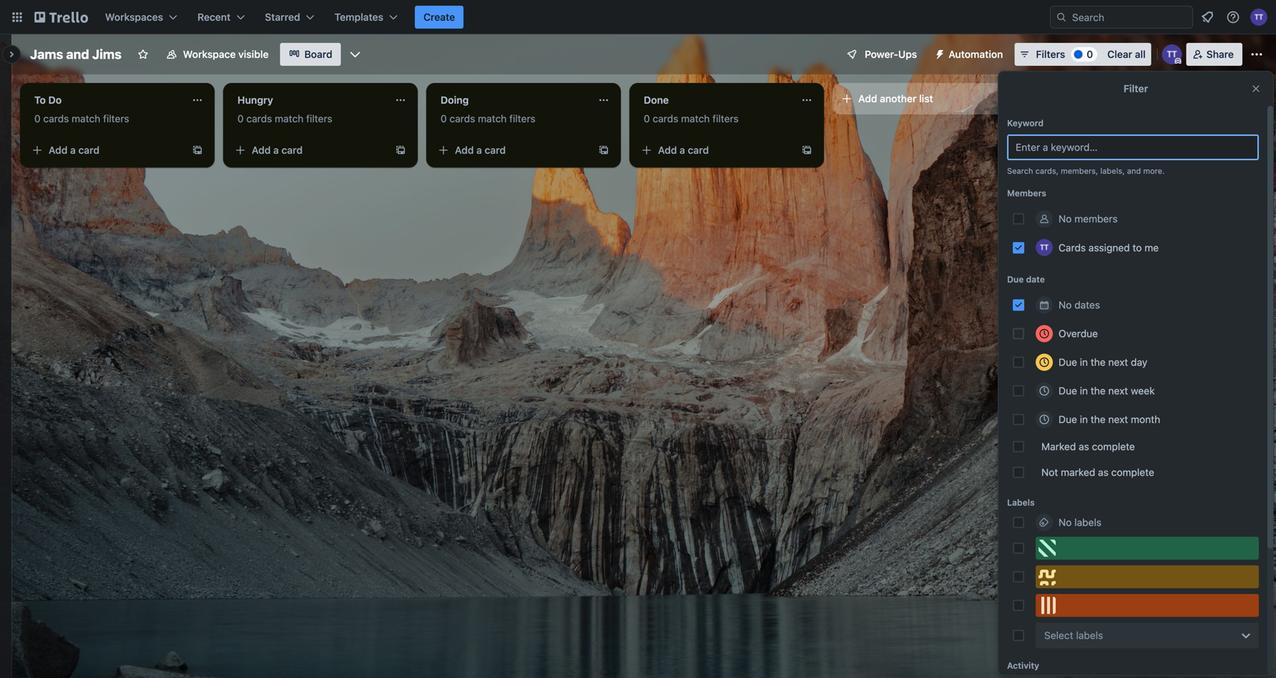 Task type: locate. For each thing, give the bounding box(es) containing it.
To Do text field
[[26, 89, 183, 112]]

4 add a card from the left
[[658, 144, 709, 156]]

0 vertical spatial in
[[1080, 356, 1088, 368]]

0 vertical spatial and
[[66, 47, 89, 62]]

and
[[66, 47, 89, 62], [1127, 166, 1141, 176]]

filters down done text box
[[713, 113, 739, 124]]

cards
[[43, 113, 69, 124], [246, 113, 272, 124], [450, 113, 475, 124], [653, 113, 679, 124]]

add a card button down "hungry" text field at left
[[229, 139, 389, 162]]

marked as complete
[[1042, 441, 1135, 453]]

starred
[[265, 11, 300, 23]]

month
[[1131, 414, 1161, 425]]

members
[[1007, 188, 1047, 198]]

match down doing text box
[[478, 113, 507, 124]]

power-ups button
[[836, 43, 926, 66]]

create from template… image
[[192, 145, 203, 156], [395, 145, 406, 156], [598, 145, 610, 156]]

3 0 cards match filters from the left
[[441, 113, 536, 124]]

search cards, members, labels, and more.
[[1007, 166, 1165, 176]]

1 create from template… image from the left
[[192, 145, 203, 156]]

1 vertical spatial in
[[1080, 385, 1088, 397]]

next for day
[[1109, 356, 1128, 368]]

card for doing
[[485, 144, 506, 156]]

add a card button down doing text box
[[432, 139, 592, 162]]

no left dates
[[1059, 299, 1072, 311]]

add down do
[[49, 144, 68, 156]]

2 add a card button from the left
[[229, 139, 389, 162]]

the up due in the next week
[[1091, 356, 1106, 368]]

create from template… image for doing
[[598, 145, 610, 156]]

1 horizontal spatial terry turtle (terryturtle) image
[[1251, 9, 1268, 26]]

and left more.
[[1127, 166, 1141, 176]]

0
[[1087, 48, 1093, 60], [34, 113, 41, 124], [238, 113, 244, 124], [441, 113, 447, 124], [644, 113, 650, 124]]

switch to… image
[[10, 10, 24, 24]]

due for due date
[[1007, 274, 1024, 284]]

the
[[1091, 356, 1106, 368], [1091, 385, 1106, 397], [1091, 414, 1106, 425]]

2 the from the top
[[1091, 385, 1106, 397]]

a for doing
[[477, 144, 482, 156]]

0 vertical spatial terry turtle (terryturtle) image
[[1251, 9, 1268, 26]]

0 left clear
[[1087, 48, 1093, 60]]

next left month
[[1109, 414, 1128, 425]]

2 horizontal spatial create from template… image
[[598, 145, 610, 156]]

add a card button down to do text field
[[26, 139, 186, 162]]

0 vertical spatial the
[[1091, 356, 1106, 368]]

0 down hungry
[[238, 113, 244, 124]]

2 a from the left
[[273, 144, 279, 156]]

add a card
[[49, 144, 99, 156], [252, 144, 303, 156], [455, 144, 506, 156], [658, 144, 709, 156]]

0 cards match filters for doing
[[441, 113, 536, 124]]

2 filters from the left
[[306, 113, 332, 124]]

next left week
[[1109, 385, 1128, 397]]

add a card down doing
[[455, 144, 506, 156]]

terry turtle (terryturtle) image right 'open information menu' "image"
[[1251, 9, 1268, 26]]

labels right select
[[1076, 630, 1103, 641]]

add a card down do
[[49, 144, 99, 156]]

Done text field
[[635, 89, 793, 112]]

0 down doing
[[441, 113, 447, 124]]

terry turtle (terryturtle) image
[[1251, 9, 1268, 26], [1162, 44, 1182, 64]]

assigned
[[1089, 242, 1130, 253]]

4 filters from the left
[[713, 113, 739, 124]]

3 cards from the left
[[450, 113, 475, 124]]

overdue
[[1059, 328, 1098, 339]]

1 horizontal spatial create from template… image
[[395, 145, 406, 156]]

complete
[[1092, 441, 1135, 453], [1112, 466, 1155, 478]]

a for to do
[[70, 144, 76, 156]]

labels for no labels
[[1075, 517, 1102, 528]]

members,
[[1061, 166, 1098, 176]]

cards down hungry
[[246, 113, 272, 124]]

4 match from the left
[[681, 113, 710, 124]]

board
[[304, 48, 332, 60]]

due down overdue
[[1059, 356, 1077, 368]]

due left date
[[1007, 274, 1024, 284]]

cards down done
[[653, 113, 679, 124]]

3 card from the left
[[485, 144, 506, 156]]

0 down to
[[34, 113, 41, 124]]

3 next from the top
[[1109, 414, 1128, 425]]

as
[[1079, 441, 1090, 453], [1098, 466, 1109, 478]]

1 vertical spatial the
[[1091, 385, 1106, 397]]

filters for to do
[[103, 113, 129, 124]]

match down "hungry" text field at left
[[275, 113, 304, 124]]

add down hungry
[[252, 144, 271, 156]]

3 create from template… image from the left
[[598, 145, 610, 156]]

next for week
[[1109, 385, 1128, 397]]

3 match from the left
[[478, 113, 507, 124]]

card down "hungry" text field at left
[[282, 144, 303, 156]]

complete down due in the next month
[[1092, 441, 1135, 453]]

to
[[1133, 242, 1142, 253]]

next
[[1109, 356, 1128, 368], [1109, 385, 1128, 397], [1109, 414, 1128, 425]]

a down "hungry" text field at left
[[273, 144, 279, 156]]

and left the jims
[[66, 47, 89, 62]]

3 filters from the left
[[509, 113, 536, 124]]

add a card button down done text box
[[635, 139, 796, 162]]

match for doing
[[478, 113, 507, 124]]

cards down do
[[43, 113, 69, 124]]

add for doing
[[455, 144, 474, 156]]

2 next from the top
[[1109, 385, 1128, 397]]

terry turtle (terryturtle) image right 'all'
[[1162, 44, 1182, 64]]

no
[[1059, 213, 1072, 225], [1059, 299, 1072, 311], [1059, 517, 1072, 528]]

customize views image
[[348, 47, 363, 62]]

add a card for done
[[658, 144, 709, 156]]

due down the due in the next day in the right of the page
[[1059, 385, 1077, 397]]

1 horizontal spatial as
[[1098, 466, 1109, 478]]

cards
[[1059, 242, 1086, 253]]

cards assigned to me
[[1059, 242, 1159, 253]]

0 cards match filters down "hungry" text field at left
[[238, 113, 332, 124]]

0 horizontal spatial terry turtle (terryturtle) image
[[1162, 44, 1182, 64]]

0 vertical spatial labels
[[1075, 517, 1102, 528]]

2 vertical spatial next
[[1109, 414, 1128, 425]]

in
[[1080, 356, 1088, 368], [1080, 385, 1088, 397], [1080, 414, 1088, 425]]

3 add a card button from the left
[[432, 139, 592, 162]]

2 no from the top
[[1059, 299, 1072, 311]]

2 cards from the left
[[246, 113, 272, 124]]

0 vertical spatial as
[[1079, 441, 1090, 453]]

due
[[1007, 274, 1024, 284], [1059, 356, 1077, 368], [1059, 385, 1077, 397], [1059, 414, 1077, 425]]

labels for select labels
[[1076, 630, 1103, 641]]

to
[[34, 94, 46, 106]]

3 a from the left
[[477, 144, 482, 156]]

filters down "hungry" text field at left
[[306, 113, 332, 124]]

2 vertical spatial the
[[1091, 414, 1106, 425]]

2 card from the left
[[282, 144, 303, 156]]

filters
[[103, 113, 129, 124], [306, 113, 332, 124], [509, 113, 536, 124], [713, 113, 739, 124]]

this member is an admin of this board. image
[[1175, 58, 1182, 64]]

labels
[[1075, 517, 1102, 528], [1076, 630, 1103, 641]]

starred button
[[256, 6, 323, 29]]

keyword
[[1007, 118, 1044, 128]]

close popover image
[[1251, 83, 1262, 94]]

0 cards match filters down doing text box
[[441, 113, 536, 124]]

Hungry text field
[[229, 89, 386, 112]]

2 in from the top
[[1080, 385, 1088, 397]]

4 add a card button from the left
[[635, 139, 796, 162]]

templates button
[[326, 6, 406, 29]]

0 horizontal spatial create from template… image
[[192, 145, 203, 156]]

3 add a card from the left
[[455, 144, 506, 156]]

1 vertical spatial labels
[[1076, 630, 1103, 641]]

0 notifications image
[[1199, 9, 1216, 26]]

0 vertical spatial complete
[[1092, 441, 1135, 453]]

1 0 cards match filters from the left
[[34, 113, 129, 124]]

due for due in the next day
[[1059, 356, 1077, 368]]

star or unstar board image
[[137, 49, 149, 60]]

1 card from the left
[[78, 144, 99, 156]]

workspaces button
[[97, 6, 186, 29]]

0 horizontal spatial and
[[66, 47, 89, 62]]

add for done
[[658, 144, 677, 156]]

match down to do text field
[[72, 113, 100, 124]]

due for due in the next month
[[1059, 414, 1077, 425]]

filter
[[1124, 83, 1148, 94]]

4 0 cards match filters from the left
[[644, 113, 739, 124]]

3 the from the top
[[1091, 414, 1106, 425]]

card down done text box
[[688, 144, 709, 156]]

a down doing text box
[[477, 144, 482, 156]]

0 down done
[[644, 113, 650, 124]]

no down marked
[[1059, 517, 1072, 528]]

complete down marked as complete
[[1112, 466, 1155, 478]]

add a card for hungry
[[252, 144, 303, 156]]

0 cards match filters down done text box
[[644, 113, 739, 124]]

add a card button for to do
[[26, 139, 186, 162]]

in down the due in the next day in the right of the page
[[1080, 385, 1088, 397]]

labels down not marked as complete
[[1075, 517, 1102, 528]]

1 no from the top
[[1059, 213, 1072, 225]]

share button
[[1187, 43, 1243, 66]]

filters down to do text field
[[103, 113, 129, 124]]

4 cards from the left
[[653, 113, 679, 124]]

4 card from the left
[[688, 144, 709, 156]]

a
[[70, 144, 76, 156], [273, 144, 279, 156], [477, 144, 482, 156], [680, 144, 685, 156]]

1 in from the top
[[1080, 356, 1088, 368]]

create from template… image for to do
[[192, 145, 203, 156]]

marked
[[1061, 466, 1096, 478]]

add down doing
[[455, 144, 474, 156]]

in for due in the next day
[[1080, 356, 1088, 368]]

2 0 cards match filters from the left
[[238, 113, 332, 124]]

add a card button for done
[[635, 139, 796, 162]]

color: yellow, title: none element
[[1036, 566, 1259, 588]]

4 a from the left
[[680, 144, 685, 156]]

0 vertical spatial next
[[1109, 356, 1128, 368]]

filters down doing text box
[[509, 113, 536, 124]]

filters for done
[[713, 113, 739, 124]]

1 match from the left
[[72, 113, 100, 124]]

in down overdue
[[1080, 356, 1088, 368]]

1 the from the top
[[1091, 356, 1106, 368]]

card down doing text box
[[485, 144, 506, 156]]

the up marked as complete
[[1091, 414, 1106, 425]]

board link
[[280, 43, 341, 66]]

card
[[78, 144, 99, 156], [282, 144, 303, 156], [485, 144, 506, 156], [688, 144, 709, 156]]

no dates
[[1059, 299, 1100, 311]]

add a card down hungry
[[252, 144, 303, 156]]

next left day
[[1109, 356, 1128, 368]]

2 vertical spatial no
[[1059, 517, 1072, 528]]

2 match from the left
[[275, 113, 304, 124]]

more.
[[1144, 166, 1165, 176]]

add
[[859, 93, 878, 104], [49, 144, 68, 156], [252, 144, 271, 156], [455, 144, 474, 156], [658, 144, 677, 156]]

1 cards from the left
[[43, 113, 69, 124]]

cards,
[[1036, 166, 1059, 176]]

1 vertical spatial and
[[1127, 166, 1141, 176]]

card down to do text field
[[78, 144, 99, 156]]

power-ups
[[865, 48, 917, 60]]

in up marked as complete
[[1080, 414, 1088, 425]]

cards down doing
[[450, 113, 475, 124]]

0 for to do
[[34, 113, 41, 124]]

3 no from the top
[[1059, 517, 1072, 528]]

match for to do
[[72, 113, 100, 124]]

match
[[72, 113, 100, 124], [275, 113, 304, 124], [478, 113, 507, 124], [681, 113, 710, 124]]

a down done text box
[[680, 144, 685, 156]]

day
[[1131, 356, 1148, 368]]

1 filters from the left
[[103, 113, 129, 124]]

3 in from the top
[[1080, 414, 1088, 425]]

add a card button
[[26, 139, 186, 162], [229, 139, 389, 162], [432, 139, 592, 162], [635, 139, 796, 162]]

the for day
[[1091, 356, 1106, 368]]

1 vertical spatial no
[[1059, 299, 1072, 311]]

1 next from the top
[[1109, 356, 1128, 368]]

add down done
[[658, 144, 677, 156]]

no up cards
[[1059, 213, 1072, 225]]

add a card down done
[[658, 144, 709, 156]]

0 cards match filters down to do text field
[[34, 113, 129, 124]]

labels,
[[1101, 166, 1125, 176]]

0 vertical spatial no
[[1059, 213, 1072, 225]]

match down done text box
[[681, 113, 710, 124]]

share
[[1207, 48, 1234, 60]]

add another list button
[[833, 83, 1027, 114]]

1 vertical spatial next
[[1109, 385, 1128, 397]]

jams and jims
[[30, 47, 122, 62]]

a down to do text field
[[70, 144, 76, 156]]

cards for doing
[[450, 113, 475, 124]]

1 a from the left
[[70, 144, 76, 156]]

2 create from template… image from the left
[[395, 145, 406, 156]]

2 add a card from the left
[[252, 144, 303, 156]]

templates
[[335, 11, 384, 23]]

another
[[880, 93, 917, 104]]

and inside board name text field
[[66, 47, 89, 62]]

2 vertical spatial in
[[1080, 414, 1088, 425]]

the down the due in the next day in the right of the page
[[1091, 385, 1106, 397]]

no labels
[[1059, 517, 1102, 528]]

due up marked
[[1059, 414, 1077, 425]]

recent
[[198, 11, 231, 23]]

doing
[[441, 94, 469, 106]]

1 add a card button from the left
[[26, 139, 186, 162]]

search
[[1007, 166, 1033, 176]]

0 cards match filters
[[34, 113, 129, 124], [238, 113, 332, 124], [441, 113, 536, 124], [644, 113, 739, 124]]

visible
[[238, 48, 269, 60]]

0 cards match filters for done
[[644, 113, 739, 124]]

1 add a card from the left
[[49, 144, 99, 156]]



Task type: describe. For each thing, give the bounding box(es) containing it.
Board name text field
[[23, 43, 129, 66]]

not marked as complete
[[1042, 466, 1155, 478]]

terry turtle (terryturtle) image
[[1036, 239, 1053, 256]]

due for due in the next week
[[1059, 385, 1077, 397]]

1 horizontal spatial and
[[1127, 166, 1141, 176]]

Enter a keyword… text field
[[1007, 135, 1259, 160]]

labels
[[1007, 498, 1035, 508]]

jims
[[92, 47, 122, 62]]

add another list
[[859, 93, 933, 104]]

the for month
[[1091, 414, 1106, 425]]

color: green, title: none element
[[1036, 537, 1259, 560]]

sm image
[[929, 43, 949, 63]]

clear all
[[1108, 48, 1146, 60]]

add a card for doing
[[455, 144, 506, 156]]

card for done
[[688, 144, 709, 156]]

back to home image
[[34, 6, 88, 29]]

me
[[1145, 242, 1159, 253]]

a for done
[[680, 144, 685, 156]]

0 cards match filters for hungry
[[238, 113, 332, 124]]

open information menu image
[[1226, 10, 1241, 24]]

all
[[1135, 48, 1146, 60]]

date
[[1026, 274, 1045, 284]]

color: orange, title: none element
[[1036, 594, 1259, 617]]

the for week
[[1091, 385, 1106, 397]]

add a card button for doing
[[432, 139, 592, 162]]

create button
[[415, 6, 464, 29]]

0 horizontal spatial as
[[1079, 441, 1090, 453]]

1 vertical spatial complete
[[1112, 466, 1155, 478]]

filters for doing
[[509, 113, 536, 124]]

cards for hungry
[[246, 113, 272, 124]]

create
[[424, 11, 455, 23]]

dates
[[1075, 299, 1100, 311]]

create from template… image
[[801, 145, 813, 156]]

clear all button
[[1102, 43, 1152, 66]]

members
[[1075, 213, 1118, 225]]

show menu image
[[1250, 47, 1264, 62]]

in for due in the next week
[[1080, 385, 1088, 397]]

add a card button for hungry
[[229, 139, 389, 162]]

add for hungry
[[252, 144, 271, 156]]

a for hungry
[[273, 144, 279, 156]]

done
[[644, 94, 669, 106]]

workspace visible
[[183, 48, 269, 60]]

clear
[[1108, 48, 1133, 60]]

in for due in the next month
[[1080, 414, 1088, 425]]

card for hungry
[[282, 144, 303, 156]]

add a card for to do
[[49, 144, 99, 156]]

power-
[[865, 48, 899, 60]]

create from template… image for hungry
[[395, 145, 406, 156]]

match for done
[[681, 113, 710, 124]]

filters
[[1036, 48, 1066, 60]]

card for to do
[[78, 144, 99, 156]]

due in the next day
[[1059, 356, 1148, 368]]

0 for hungry
[[238, 113, 244, 124]]

marked
[[1042, 441, 1076, 453]]

recent button
[[189, 6, 253, 29]]

filters for hungry
[[306, 113, 332, 124]]

not
[[1042, 466, 1058, 478]]

ups
[[899, 48, 917, 60]]

add left another
[[859, 93, 878, 104]]

search image
[[1056, 11, 1067, 23]]

no for no members
[[1059, 213, 1072, 225]]

to do
[[34, 94, 62, 106]]

no members
[[1059, 213, 1118, 225]]

cards for to do
[[43, 113, 69, 124]]

add for to do
[[49, 144, 68, 156]]

match for hungry
[[275, 113, 304, 124]]

1 vertical spatial terry turtle (terryturtle) image
[[1162, 44, 1182, 64]]

workspace
[[183, 48, 236, 60]]

select labels
[[1045, 630, 1103, 641]]

due in the next week
[[1059, 385, 1155, 397]]

Doing text field
[[432, 89, 590, 112]]

no for no dates
[[1059, 299, 1072, 311]]

cards for done
[[653, 113, 679, 124]]

week
[[1131, 385, 1155, 397]]

due date
[[1007, 274, 1045, 284]]

activity
[[1007, 661, 1040, 671]]

automation button
[[929, 43, 1012, 66]]

no for no labels
[[1059, 517, 1072, 528]]

Search field
[[1067, 6, 1193, 28]]

0 for done
[[644, 113, 650, 124]]

hungry
[[238, 94, 273, 106]]

0 for doing
[[441, 113, 447, 124]]

0 cards match filters for to do
[[34, 113, 129, 124]]

next for month
[[1109, 414, 1128, 425]]

1 vertical spatial as
[[1098, 466, 1109, 478]]

do
[[48, 94, 62, 106]]

select
[[1045, 630, 1074, 641]]

workspaces
[[105, 11, 163, 23]]

list
[[919, 93, 933, 104]]

jams
[[30, 47, 63, 62]]

automation
[[949, 48, 1003, 60]]

due in the next month
[[1059, 414, 1161, 425]]

primary element
[[0, 0, 1276, 34]]

workspace visible button
[[157, 43, 277, 66]]



Task type: vqa. For each thing, say whether or not it's contained in the screenshot.
next
yes



